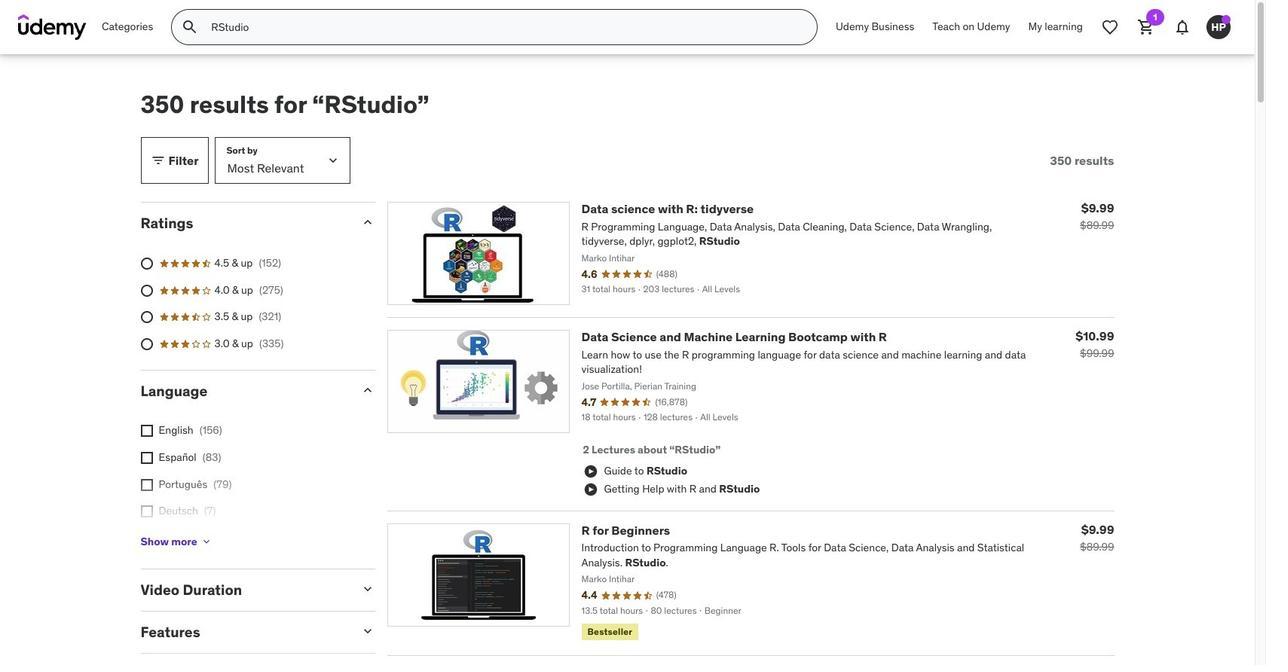Task type: locate. For each thing, give the bounding box(es) containing it.
0 vertical spatial xsmall image
[[141, 479, 153, 491]]

1 vertical spatial small image
[[360, 215, 375, 230]]

you have alerts image
[[1222, 15, 1232, 24]]

submit search image
[[181, 18, 199, 36]]

1 vertical spatial small image
[[360, 625, 375, 640]]

notifications image
[[1174, 18, 1192, 36]]

small image
[[360, 383, 375, 398], [360, 625, 375, 640]]

xsmall image
[[141, 426, 153, 438], [141, 452, 153, 465], [200, 536, 212, 549]]

0 vertical spatial small image
[[360, 383, 375, 398]]

udemy image
[[18, 14, 87, 40]]

small image
[[150, 153, 166, 168], [360, 215, 375, 230], [360, 582, 375, 598]]

1 small image from the top
[[360, 383, 375, 398]]

status
[[1051, 154, 1115, 168]]

1 xsmall image from the top
[[141, 479, 153, 491]]

2 xsmall image from the top
[[141, 506, 153, 518]]

xsmall image
[[141, 479, 153, 491], [141, 506, 153, 518]]

1 vertical spatial xsmall image
[[141, 506, 153, 518]]

2 vertical spatial small image
[[360, 582, 375, 598]]

2 vertical spatial xsmall image
[[200, 536, 212, 549]]



Task type: vqa. For each thing, say whether or not it's contained in the screenshot.
Notifications image
yes



Task type: describe. For each thing, give the bounding box(es) containing it.
Search for anything text field
[[208, 14, 799, 40]]

shopping cart with 1 item image
[[1138, 18, 1156, 36]]

0 vertical spatial small image
[[150, 153, 166, 168]]

2 small image from the top
[[360, 625, 375, 640]]

1 vertical spatial xsmall image
[[141, 452, 153, 465]]

wishlist image
[[1102, 18, 1120, 36]]

0 vertical spatial xsmall image
[[141, 426, 153, 438]]



